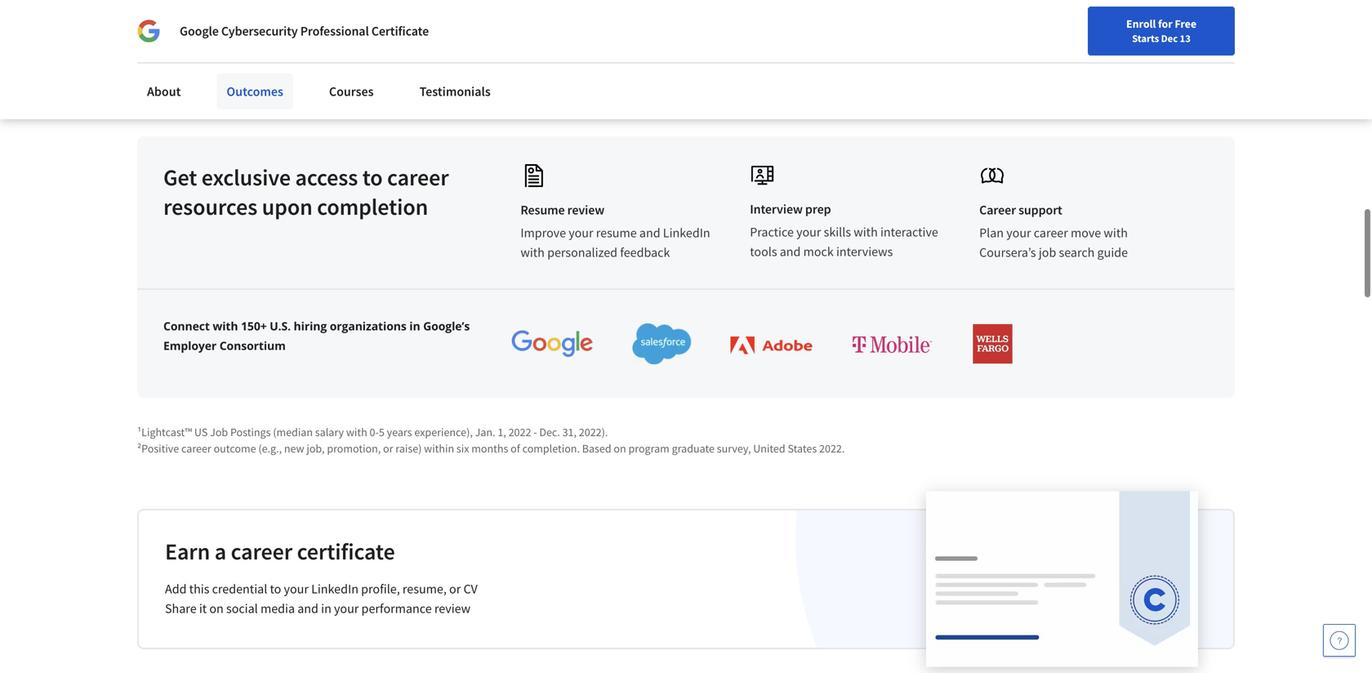 Task type: describe. For each thing, give the bounding box(es) containing it.
for for qualify
[[202, 10, 217, 26]]

it
[[199, 601, 207, 617]]

salary inside ¹lightcast™ us job postings (median salary with 0-5 years experience), jan. 1, 2022 - dec. 31, 2022). ²positive career outcome (e.g., new job, promotion, or raise) within six months of completion. based on program graduate survey, united states 2022.
[[315, 425, 344, 440]]

cv
[[464, 581, 478, 597]]

program
[[629, 441, 670, 456]]

2 analyst, from the left
[[503, 10, 546, 26]]

review inside the resume review improve your resume and linkedin with personalized feedback
[[567, 202, 605, 218]]

completion
[[317, 193, 428, 221]]

this
[[189, 581, 209, 597]]

interviews
[[837, 244, 893, 260]]

to for your
[[270, 581, 281, 597]]

coursera's
[[980, 244, 1036, 261]]

outcomes
[[227, 83, 283, 100]]

years
[[387, 425, 412, 440]]

in inside add this credential to your linkedin profile, resume, or cv share it on social media and in your performance review
[[321, 601, 332, 617]]

on inside add this credential to your linkedin profile, resume, or cv share it on social media and in your performance review
[[209, 601, 224, 617]]

courses link
[[319, 74, 384, 109]]

resume review improve your resume and linkedin with personalized feedback
[[521, 202, 710, 261]]

google
[[180, 23, 219, 39]]

feedback
[[620, 244, 670, 261]]

2022).
[[579, 425, 608, 440]]

1,
[[498, 425, 506, 440]]

2 security from the left
[[548, 10, 592, 26]]

and inside the resume review improve your resume and linkedin with personalized feedback
[[640, 225, 661, 241]]

cybersecurity inside qualify for in-demand job titles: cybersecurity analyst, security analyst, security operations center (soc) analyst
[[335, 10, 409, 26]]

social
[[226, 601, 258, 617]]

career inside 75% of certificate graduates report positive career outcome
[[1175, 64, 1205, 79]]

about
[[147, 83, 181, 100]]

1
[[1167, 13, 1172, 26]]

profile,
[[361, 581, 400, 597]]

your for support
[[1007, 225, 1031, 241]]

access
[[295, 163, 358, 192]]

professional
[[300, 23, 369, 39]]

prep
[[805, 201, 831, 217]]

improve
[[521, 225, 566, 241]]

career inside ¹lightcast™ us job postings (median salary with 0-5 years experience), jan. 1, 2022 - dec. 31, 2022). ²positive career outcome (e.g., new job, promotion, or raise) within six months of completion. based on program graduate survey, united states 2022.
[[181, 441, 211, 456]]

in-
[[220, 10, 234, 26]]

openings
[[990, 48, 1034, 62]]

english
[[1059, 18, 1099, 35]]

practice
[[750, 224, 794, 240]]

experience),
[[414, 425, 473, 440]]

75%
[[1103, 18, 1145, 46]]

months
[[472, 441, 508, 456]]

survey,
[[717, 441, 751, 456]]

google cybersecurity professional certificate
[[180, 23, 429, 39]]

google's
[[423, 318, 470, 334]]

1 analyst, from the left
[[412, 10, 454, 26]]

job
[[210, 425, 228, 440]]

outcomes link
[[217, 74, 293, 109]]

earn
[[165, 537, 210, 566]]

enroll for free starts dec 13
[[1127, 16, 1197, 45]]

1 button
[[1139, 11, 1185, 50]]

qualify for in-demand job titles: cybersecurity analyst, security analyst, security operations center (soc) analyst
[[160, 10, 653, 46]]

career support plan your career move with coursera's job search guide
[[980, 202, 1128, 261]]

13
[[1180, 32, 1191, 45]]

adobe partner logo image
[[731, 337, 813, 354]]

your left performance
[[334, 601, 359, 617]]

1 security from the left
[[457, 10, 500, 26]]

enroll
[[1127, 16, 1156, 31]]

english button
[[1030, 0, 1128, 53]]

report
[[1103, 64, 1133, 79]]

media
[[261, 601, 295, 617]]

free
[[1175, 16, 1197, 31]]

testimonials
[[420, 83, 491, 100]]

linkedin inside add this credential to your linkedin profile, resume, or cv share it on social media and in your performance review
[[311, 581, 359, 597]]

your for prep
[[797, 224, 821, 240]]

150+
[[241, 318, 267, 334]]

to for career
[[362, 163, 383, 192]]

positive
[[1135, 64, 1173, 79]]

with inside the connect with 150+ u.s. hiring organizations in google's employer consortium
[[213, 318, 238, 334]]

career right "a"
[[231, 537, 293, 566]]

review inside add this credential to your linkedin profile, resume, or cv share it on social media and in your performance review
[[434, 601, 471, 617]]

your for review
[[569, 225, 594, 241]]

starts
[[1132, 32, 1159, 45]]

with inside the resume review improve your resume and linkedin with personalized feedback
[[521, 244, 545, 261]]

upon
[[262, 193, 313, 221]]

postings
[[230, 425, 271, 440]]

operations
[[594, 10, 653, 26]]

interactive
[[881, 224, 939, 240]]

job,
[[307, 441, 325, 456]]

get exclusive access to career resources upon completion
[[163, 163, 449, 221]]

2022.
[[819, 441, 845, 456]]

titles:
[[302, 10, 333, 26]]

1 horizontal spatial u.s.
[[839, 48, 860, 62]]

states
[[788, 441, 817, 456]]

show notifications image
[[1152, 20, 1172, 40]]

for cybersecurity
[[799, 48, 909, 79]]

resources
[[163, 193, 257, 221]]

0-
[[370, 425, 379, 440]]

-
[[534, 425, 537, 440]]

31,
[[563, 425, 577, 440]]

connect
[[163, 318, 210, 334]]

qualify
[[160, 10, 199, 26]]

certificate
[[372, 23, 429, 39]]

resume
[[521, 202, 565, 218]]

tools
[[750, 244, 777, 260]]

in inside the connect with 150+ u.s. hiring organizations in google's employer consortium
[[410, 318, 420, 334]]

linkedin inside the resume review improve your resume and linkedin with personalized feedback
[[663, 225, 710, 241]]

cybersecurity inside for cybersecurity
[[799, 64, 863, 79]]

in inside u.s. job openings in cybersecurity
[[1037, 48, 1046, 62]]



Task type: locate. For each thing, give the bounding box(es) containing it.
or left cv
[[449, 581, 461, 597]]

and right media
[[298, 601, 319, 617]]

0 horizontal spatial security
[[457, 10, 500, 26]]

0 vertical spatial of
[[1103, 48, 1112, 62]]

of
[[1103, 48, 1112, 62], [511, 441, 520, 456]]

your up coursera's
[[1007, 225, 1031, 241]]

career down graduates
[[1175, 64, 1205, 79]]

1 vertical spatial review
[[434, 601, 471, 617]]

exclusive
[[202, 163, 291, 192]]

0 horizontal spatial salary
[[315, 425, 344, 440]]

us
[[194, 425, 208, 440]]

career up completion
[[387, 163, 449, 192]]

and up feedback
[[640, 225, 661, 241]]

job inside career support plan your career move with coursera's job search guide
[[1039, 244, 1057, 261]]

certificate up the profile,
[[297, 537, 395, 566]]

2 vertical spatial and
[[298, 601, 319, 617]]

for right 'median u.s. salary' at the top
[[895, 48, 909, 62]]

security left operations
[[548, 10, 592, 26]]

5
[[379, 425, 385, 440]]

linkedin up feedback
[[663, 225, 710, 241]]

move
[[1071, 225, 1101, 241]]

outcome down report
[[1103, 80, 1145, 95]]

credential
[[212, 581, 267, 597]]

2022
[[509, 425, 531, 440]]

cybersecurity inside u.s. job openings in cybersecurity
[[951, 64, 1016, 79]]

guide
[[1098, 244, 1128, 261]]

0 horizontal spatial in
[[321, 601, 332, 617]]

(e.g.,
[[258, 441, 282, 456]]

cybersecurity down openings
[[951, 64, 1016, 79]]

0 horizontal spatial on
[[209, 601, 224, 617]]

and inside the interview prep practice your skills with interactive tools and mock interviews
[[780, 244, 801, 260]]

0 horizontal spatial and
[[298, 601, 319, 617]]

0 vertical spatial outcome
[[1103, 80, 1145, 95]]

your up media
[[284, 581, 309, 597]]

interview prep practice your skills with interactive tools and mock interviews
[[750, 201, 939, 260]]

1 vertical spatial salary
[[315, 425, 344, 440]]

your inside career support plan your career move with coursera's job search guide
[[1007, 225, 1031, 241]]

organizations
[[330, 318, 407, 334]]

0 horizontal spatial to
[[270, 581, 281, 597]]

completion.
[[523, 441, 580, 456]]

1 horizontal spatial security
[[548, 10, 592, 26]]

1 horizontal spatial cybersecurity
[[799, 64, 863, 79]]

1 vertical spatial certificate
[[297, 537, 395, 566]]

0 vertical spatial review
[[567, 202, 605, 218]]

of down 2022
[[511, 441, 520, 456]]

salary up job,
[[315, 425, 344, 440]]

support
[[1019, 202, 1063, 218]]

1 horizontal spatial ¹
[[1016, 64, 1020, 79]]

0 horizontal spatial certificate
[[297, 537, 395, 566]]

1 vertical spatial of
[[511, 441, 520, 456]]

a
[[215, 537, 226, 566]]

u.s. job openings in cybersecurity
[[951, 48, 1046, 79]]

search
[[1059, 244, 1095, 261]]

to inside the get exclusive access to career resources upon completion
[[362, 163, 383, 192]]

¹lightcast™
[[137, 425, 192, 440]]

2 horizontal spatial for
[[1158, 16, 1173, 31]]

your inside the interview prep practice your skills with interactive tools and mock interviews
[[797, 224, 821, 240]]

0 vertical spatial certificate
[[1114, 48, 1162, 62]]

with down improve
[[521, 244, 545, 261]]

certificate
[[1114, 48, 1162, 62], [297, 537, 395, 566]]

with inside the interview prep practice your skills with interactive tools and mock interviews
[[854, 224, 878, 240]]

with up interviews
[[854, 224, 878, 240]]

linkedin left the profile,
[[311, 581, 359, 597]]

outcome inside 75% of certificate graduates report positive career outcome
[[1103, 80, 1145, 95]]

with
[[854, 224, 878, 240], [1104, 225, 1128, 241], [521, 244, 545, 261], [213, 318, 238, 334], [346, 425, 367, 440]]

1 horizontal spatial certificate
[[1114, 48, 1162, 62]]

1 vertical spatial outcome
[[214, 441, 256, 456]]

or
[[383, 441, 393, 456], [449, 581, 461, 597]]

1 horizontal spatial or
[[449, 581, 461, 597]]

on right the it
[[209, 601, 224, 617]]

six
[[457, 441, 469, 456]]

1 horizontal spatial for
[[895, 48, 909, 62]]

your up personalized at the top of page
[[569, 225, 594, 241]]

coursera career certificate image
[[926, 492, 1198, 666]]

and right the tools
[[780, 244, 801, 260]]

raise)
[[396, 441, 422, 456]]

1 horizontal spatial job
[[972, 48, 988, 62]]

1 horizontal spatial analyst,
[[503, 10, 546, 26]]

¹
[[863, 64, 868, 79], [1016, 64, 1020, 79]]

1 horizontal spatial outcome
[[1103, 80, 1145, 95]]

share
[[165, 601, 197, 617]]

0 vertical spatial or
[[383, 441, 393, 456]]

2 vertical spatial job
[[1039, 244, 1057, 261]]

0 horizontal spatial of
[[511, 441, 520, 456]]

review up resume on the top of the page
[[567, 202, 605, 218]]

None search field
[[233, 10, 625, 43]]

1 vertical spatial and
[[780, 244, 801, 260]]

of inside 75% of certificate graduates report positive career outcome
[[1103, 48, 1112, 62]]

about link
[[137, 74, 191, 109]]

with left "150+"
[[213, 318, 238, 334]]

google partner logo image
[[512, 330, 594, 358]]

¹lightcast™ us job postings (median salary with 0-5 years experience), jan. 1, 2022 - dec. 31, 2022). ²positive career outcome (e.g., new job, promotion, or raise) within six months of completion. based on program graduate survey, united states 2022.
[[137, 425, 845, 456]]

career inside the get exclusive access to career resources upon completion
[[387, 163, 449, 192]]

job left search
[[1039, 244, 1057, 261]]

with inside career support plan your career move with coursera's job search guide
[[1104, 225, 1128, 241]]

with up promotion,
[[346, 425, 367, 440]]

¹ down 'median u.s. salary' at the top
[[863, 64, 868, 79]]

cybersecurity down median
[[799, 64, 863, 79]]

to up media
[[270, 581, 281, 597]]

career down the support
[[1034, 225, 1068, 241]]

u.s. inside the connect with 150+ u.s. hiring organizations in google's employer consortium
[[270, 318, 291, 334]]

united
[[753, 441, 786, 456]]

0 horizontal spatial linkedin
[[311, 581, 359, 597]]

0 vertical spatial salary
[[862, 48, 893, 62]]

u.s. right median
[[839, 48, 860, 62]]

salary right median
[[862, 48, 893, 62]]

job inside qualify for in-demand job titles: cybersecurity analyst, security analyst, security operations center (soc) analyst
[[282, 10, 300, 26]]

and inside add this credential to your linkedin profile, resume, or cv share it on social media and in your performance review
[[298, 601, 319, 617]]

demand
[[234, 10, 280, 26]]

plan
[[980, 225, 1004, 241]]

outcome inside ¹lightcast™ us job postings (median salary with 0-5 years experience), jan. 1, 2022 - dec. 31, 2022). ²positive career outcome (e.g., new job, promotion, or raise) within six months of completion. based on program graduate survey, united states 2022.
[[214, 441, 256, 456]]

0 horizontal spatial analyst,
[[412, 10, 454, 26]]

1 vertical spatial in
[[410, 318, 420, 334]]

1 horizontal spatial review
[[567, 202, 605, 218]]

help center image
[[1330, 631, 1350, 650]]

u.s. right "150+"
[[270, 318, 291, 334]]

testimonials link
[[410, 74, 501, 109]]

(median
[[273, 425, 313, 440]]

google image
[[137, 20, 160, 42]]

on right 'based'
[[614, 441, 626, 456]]

1 horizontal spatial of
[[1103, 48, 1112, 62]]

1 vertical spatial to
[[270, 581, 281, 597]]

for inside for cybersecurity
[[895, 48, 909, 62]]

or inside add this credential to your linkedin profile, resume, or cv share it on social media and in your performance review
[[449, 581, 461, 597]]

career inside career support plan your career move with coursera's job search guide
[[1034, 225, 1068, 241]]

2 horizontal spatial in
[[1037, 48, 1046, 62]]

your
[[797, 224, 821, 240], [569, 225, 594, 241], [1007, 225, 1031, 241], [284, 581, 309, 597], [334, 601, 359, 617]]

0 horizontal spatial u.s.
[[270, 318, 291, 334]]

career
[[980, 202, 1016, 218]]

1 vertical spatial linkedin
[[311, 581, 359, 597]]

in right media
[[321, 601, 332, 617]]

with up the guide
[[1104, 225, 1128, 241]]

²positive
[[137, 441, 179, 456]]

your inside the resume review improve your resume and linkedin with personalized feedback
[[569, 225, 594, 241]]

1 vertical spatial or
[[449, 581, 461, 597]]

with inside ¹lightcast™ us job postings (median salary with 0-5 years experience), jan. 1, 2022 - dec. 31, 2022). ²positive career outcome (e.g., new job, promotion, or raise) within six months of completion. based on program graduate survey, united states 2022.
[[346, 425, 367, 440]]

for for enroll
[[1158, 16, 1173, 31]]

job left the titles:
[[282, 10, 300, 26]]

1 horizontal spatial on
[[614, 441, 626, 456]]

cybersecurity
[[335, 10, 409, 26], [799, 64, 863, 79], [951, 64, 1016, 79]]

for left in-
[[202, 10, 217, 26]]

0 horizontal spatial for
[[202, 10, 217, 26]]

to up completion
[[362, 163, 383, 192]]

connect with 150+ u.s. hiring organizations in google's employer consortium
[[163, 318, 470, 354]]

employer
[[163, 338, 217, 354]]

promotion,
[[327, 441, 381, 456]]

and
[[640, 225, 661, 241], [780, 244, 801, 260], [298, 601, 319, 617]]

0 horizontal spatial review
[[434, 601, 471, 617]]

dec
[[1161, 32, 1178, 45]]

0 vertical spatial and
[[640, 225, 661, 241]]

within
[[424, 441, 454, 456]]

add
[[165, 581, 187, 597]]

personalized
[[547, 244, 618, 261]]

1 vertical spatial on
[[209, 601, 224, 617]]

on inside ¹lightcast™ us job postings (median salary with 0-5 years experience), jan. 1, 2022 - dec. 31, 2022). ²positive career outcome (e.g., new job, promotion, or raise) within six months of completion. based on program graduate survey, united states 2022.
[[614, 441, 626, 456]]

median
[[799, 48, 837, 62]]

interview
[[750, 201, 803, 217]]

career down us
[[181, 441, 211, 456]]

certificate down the starts at the right top of the page
[[1114, 48, 1162, 62]]

based
[[582, 441, 612, 456]]

0 horizontal spatial or
[[383, 441, 393, 456]]

1 ¹ from the left
[[863, 64, 868, 79]]

for inside 'enroll for free starts dec 13'
[[1158, 16, 1173, 31]]

u.s. inside u.s. job openings in cybersecurity
[[951, 48, 970, 62]]

cybersecurity
[[221, 23, 298, 39]]

in right openings
[[1037, 48, 1046, 62]]

resume,
[[403, 581, 447, 597]]

analyst,
[[412, 10, 454, 26], [503, 10, 546, 26]]

your up 'mock'
[[797, 224, 821, 240]]

job
[[282, 10, 300, 26], [972, 48, 988, 62], [1039, 244, 1057, 261]]

in left google's
[[410, 318, 420, 334]]

1 vertical spatial job
[[972, 48, 988, 62]]

to inside add this credential to your linkedin profile, resume, or cv share it on social media and in your performance review
[[270, 581, 281, 597]]

security up testimonials link
[[457, 10, 500, 26]]

certificate inside 75% of certificate graduates report positive career outcome
[[1114, 48, 1162, 62]]

outcome down postings
[[214, 441, 256, 456]]

of inside ¹lightcast™ us job postings (median salary with 0-5 years experience), jan. 1, 2022 - dec. 31, 2022). ²positive career outcome (e.g., new job, promotion, or raise) within six months of completion. based on program graduate survey, united states 2022.
[[511, 441, 520, 456]]

for up dec
[[1158, 16, 1173, 31]]

75% of certificate graduates report positive career outcome
[[1103, 18, 1212, 95]]

add this credential to your linkedin profile, resume, or cv share it on social media and in your performance review
[[165, 581, 478, 617]]

job inside u.s. job openings in cybersecurity
[[972, 48, 988, 62]]

or down 5
[[383, 441, 393, 456]]

0 horizontal spatial ¹
[[863, 64, 868, 79]]

0 horizontal spatial outcome
[[214, 441, 256, 456]]

0 vertical spatial linkedin
[[663, 225, 710, 241]]

new
[[284, 441, 304, 456]]

2 ¹ from the left
[[1016, 64, 1020, 79]]

(soc)
[[197, 29, 228, 46]]

1 horizontal spatial linkedin
[[663, 225, 710, 241]]

of up report
[[1103, 48, 1112, 62]]

0 horizontal spatial job
[[282, 10, 300, 26]]

for inside qualify for in-demand job titles: cybersecurity analyst, security analyst, security operations center (soc) analyst
[[202, 10, 217, 26]]

hiring
[[294, 318, 327, 334]]

¹ down openings
[[1016, 64, 1020, 79]]

2 horizontal spatial u.s.
[[951, 48, 970, 62]]

skills
[[824, 224, 851, 240]]

or inside ¹lightcast™ us job postings (median salary with 0-5 years experience), jan. 1, 2022 - dec. 31, 2022). ²positive career outcome (e.g., new job, promotion, or raise) within six months of completion. based on program graduate survey, united states 2022.
[[383, 441, 393, 456]]

get
[[163, 163, 197, 192]]

review down cv
[[434, 601, 471, 617]]

center
[[160, 29, 195, 46]]

1 horizontal spatial in
[[410, 318, 420, 334]]

graduate
[[672, 441, 715, 456]]

2 horizontal spatial and
[[780, 244, 801, 260]]

0 vertical spatial on
[[614, 441, 626, 456]]

1 horizontal spatial to
[[362, 163, 383, 192]]

1 horizontal spatial salary
[[862, 48, 893, 62]]

2 horizontal spatial job
[[1039, 244, 1057, 261]]

median u.s. salary
[[799, 48, 893, 62]]

dec.
[[539, 425, 560, 440]]

0 horizontal spatial cybersecurity
[[335, 10, 409, 26]]

1 horizontal spatial and
[[640, 225, 661, 241]]

cybersecurity right the titles:
[[335, 10, 409, 26]]

0 vertical spatial to
[[362, 163, 383, 192]]

0 vertical spatial in
[[1037, 48, 1046, 62]]

salesforce partner logo image
[[633, 324, 692, 365]]

salary
[[862, 48, 893, 62], [315, 425, 344, 440]]

security
[[457, 10, 500, 26], [548, 10, 592, 26]]

2 vertical spatial in
[[321, 601, 332, 617]]

job left openings
[[972, 48, 988, 62]]

0 vertical spatial job
[[282, 10, 300, 26]]

performance
[[362, 601, 432, 617]]

consortium
[[220, 338, 286, 354]]

u.s. left openings
[[951, 48, 970, 62]]

2 horizontal spatial cybersecurity
[[951, 64, 1016, 79]]

earn a career certificate
[[165, 537, 395, 566]]



Task type: vqa. For each thing, say whether or not it's contained in the screenshot.
the courses, to the middle
no



